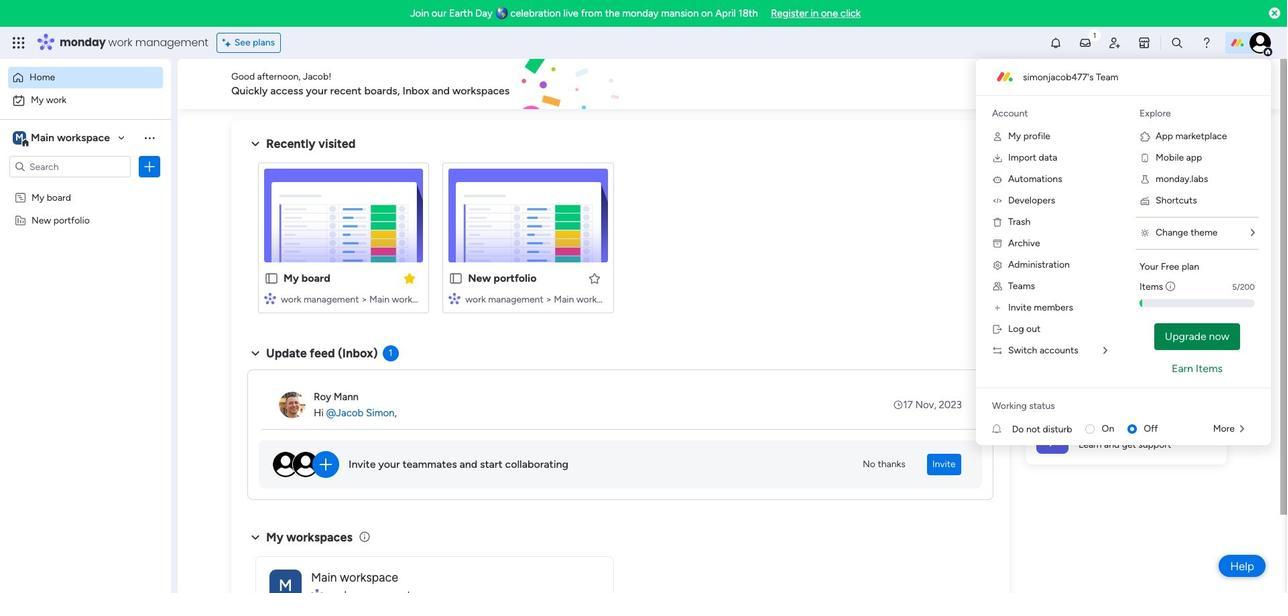 Task type: describe. For each thing, give the bounding box(es) containing it.
v2 bolt switch image
[[1141, 77, 1149, 92]]

getting started element
[[1026, 347, 1227, 401]]

change theme image
[[1140, 228, 1150, 239]]

my profile image
[[992, 131, 1003, 142]]

roy mann image
[[279, 392, 306, 419]]

teams image
[[992, 282, 1003, 292]]

select product image
[[12, 36, 25, 50]]

options image
[[143, 160, 156, 174]]

help center element
[[1026, 411, 1227, 465]]

close update feed (inbox) image
[[247, 346, 263, 362]]

v2 surfce notifications image
[[992, 423, 1012, 437]]

workspace image
[[269, 570, 302, 594]]

monday.labs image
[[1140, 174, 1150, 185]]

update feed image
[[1079, 36, 1092, 50]]

1 vertical spatial option
[[8, 90, 163, 111]]

public board image for the remove from favorites icon
[[264, 272, 279, 286]]

0 horizontal spatial invite members image
[[992, 303, 1003, 314]]

1 element
[[383, 346, 399, 362]]

jacob simon image
[[1250, 32, 1271, 54]]

shortcuts image
[[1140, 196, 1150, 206]]

workspace selection element
[[13, 130, 112, 147]]

Search in workspace field
[[28, 159, 112, 175]]

mobile app image
[[1140, 153, 1150, 164]]

see plans image
[[222, 36, 234, 50]]

templates image image
[[1038, 128, 1215, 221]]

log out image
[[992, 324, 1003, 335]]



Task type: vqa. For each thing, say whether or not it's contained in the screenshot.
Update feed icon
yes



Task type: locate. For each thing, give the bounding box(es) containing it.
workspace options image
[[143, 131, 156, 145]]

option
[[8, 67, 163, 88], [8, 90, 163, 111], [0, 185, 171, 188]]

administration image
[[992, 260, 1003, 271]]

close recently visited image
[[247, 136, 263, 152]]

help image
[[1200, 36, 1213, 50]]

notifications image
[[1049, 36, 1063, 50]]

v2 info image
[[1166, 280, 1175, 294]]

developers image
[[992, 196, 1003, 206]]

list arrow image
[[1251, 229, 1255, 238]]

invite members image right 1 'image'
[[1108, 36, 1122, 50]]

1 horizontal spatial invite members image
[[1108, 36, 1122, 50]]

0 vertical spatial invite members image
[[1108, 36, 1122, 50]]

public board image for add to favorites image
[[449, 272, 463, 286]]

workspace image
[[13, 131, 26, 145]]

v2 user feedback image
[[1037, 77, 1047, 92]]

1 image
[[1089, 27, 1101, 43]]

import data image
[[992, 153, 1003, 164]]

search everything image
[[1170, 36, 1184, 50]]

trash image
[[992, 217, 1003, 228]]

quick search results list box
[[247, 152, 994, 330]]

archive image
[[992, 239, 1003, 249]]

1 vertical spatial invite members image
[[992, 303, 1003, 314]]

1 public board image from the left
[[264, 272, 279, 286]]

invite members image up log out image
[[992, 303, 1003, 314]]

0 horizontal spatial public board image
[[264, 272, 279, 286]]

close my workspaces image
[[247, 530, 263, 546]]

automations image
[[992, 174, 1003, 185]]

invite members image
[[1108, 36, 1122, 50], [992, 303, 1003, 314]]

2 vertical spatial option
[[0, 185, 171, 188]]

1 horizontal spatial public board image
[[449, 272, 463, 286]]

list box
[[0, 183, 171, 413]]

0 vertical spatial option
[[8, 67, 163, 88]]

2 public board image from the left
[[449, 272, 463, 286]]

public board image
[[264, 272, 279, 286], [449, 272, 463, 286]]

monday marketplace image
[[1138, 36, 1151, 50]]

add to favorites image
[[588, 272, 601, 285]]

remove from favorites image
[[403, 272, 416, 285]]



